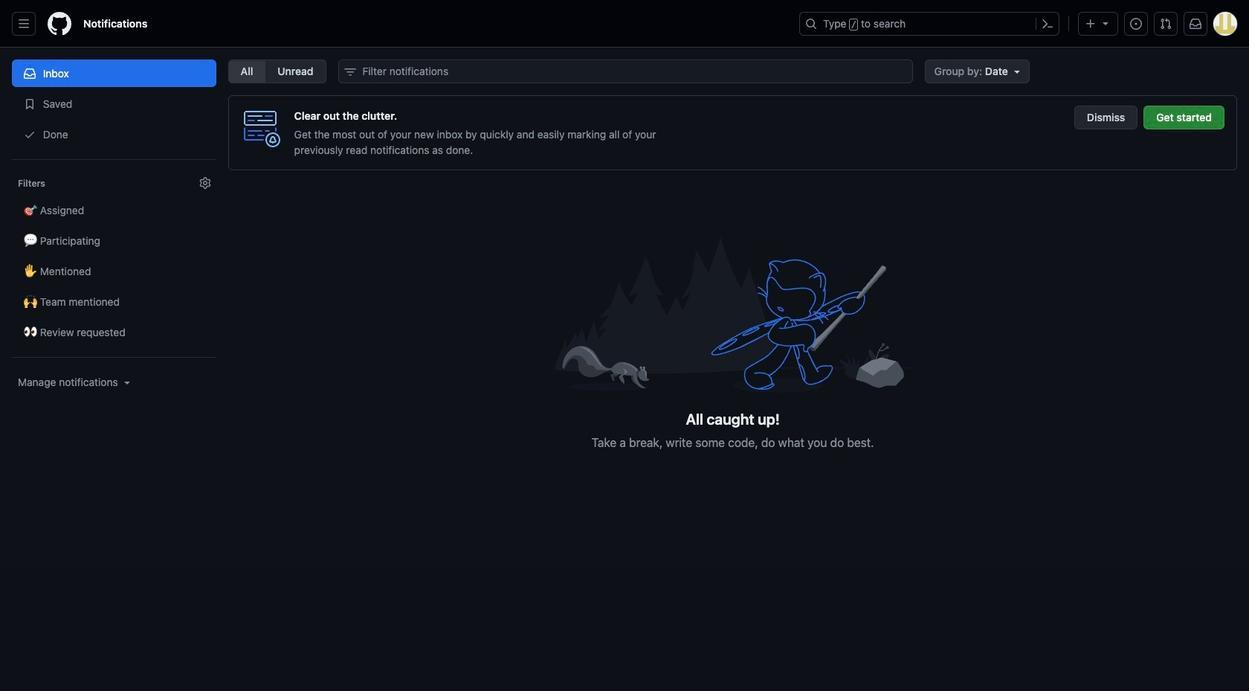 Task type: locate. For each thing, give the bounding box(es) containing it.
1 horizontal spatial triangle down image
[[1012, 65, 1023, 77]]

None search field
[[338, 60, 913, 83]]

triangle down image
[[1012, 65, 1023, 77], [121, 376, 133, 388]]

command palette image
[[1042, 18, 1054, 30]]

issue opened image
[[1131, 18, 1143, 30]]

inbox zero image
[[554, 230, 911, 399]]

inbox image
[[24, 68, 36, 80]]

0 horizontal spatial triangle down image
[[121, 376, 133, 388]]

git pull request image
[[1160, 18, 1172, 30]]

0 vertical spatial triangle down image
[[1012, 65, 1023, 77]]

filter image
[[344, 66, 356, 78]]



Task type: vqa. For each thing, say whether or not it's contained in the screenshot.
package image
no



Task type: describe. For each thing, give the bounding box(es) containing it.
1 vertical spatial triangle down image
[[121, 376, 133, 388]]

notifications element
[[12, 48, 216, 513]]

plus image
[[1085, 18, 1097, 30]]

bookmark image
[[24, 98, 36, 110]]

check image
[[24, 129, 36, 141]]

homepage image
[[48, 12, 71, 36]]

triangle down image
[[1100, 17, 1112, 29]]

notifications image
[[1190, 18, 1202, 30]]

customize filters image
[[199, 177, 211, 189]]

Filter notifications text field
[[338, 60, 913, 83]]



